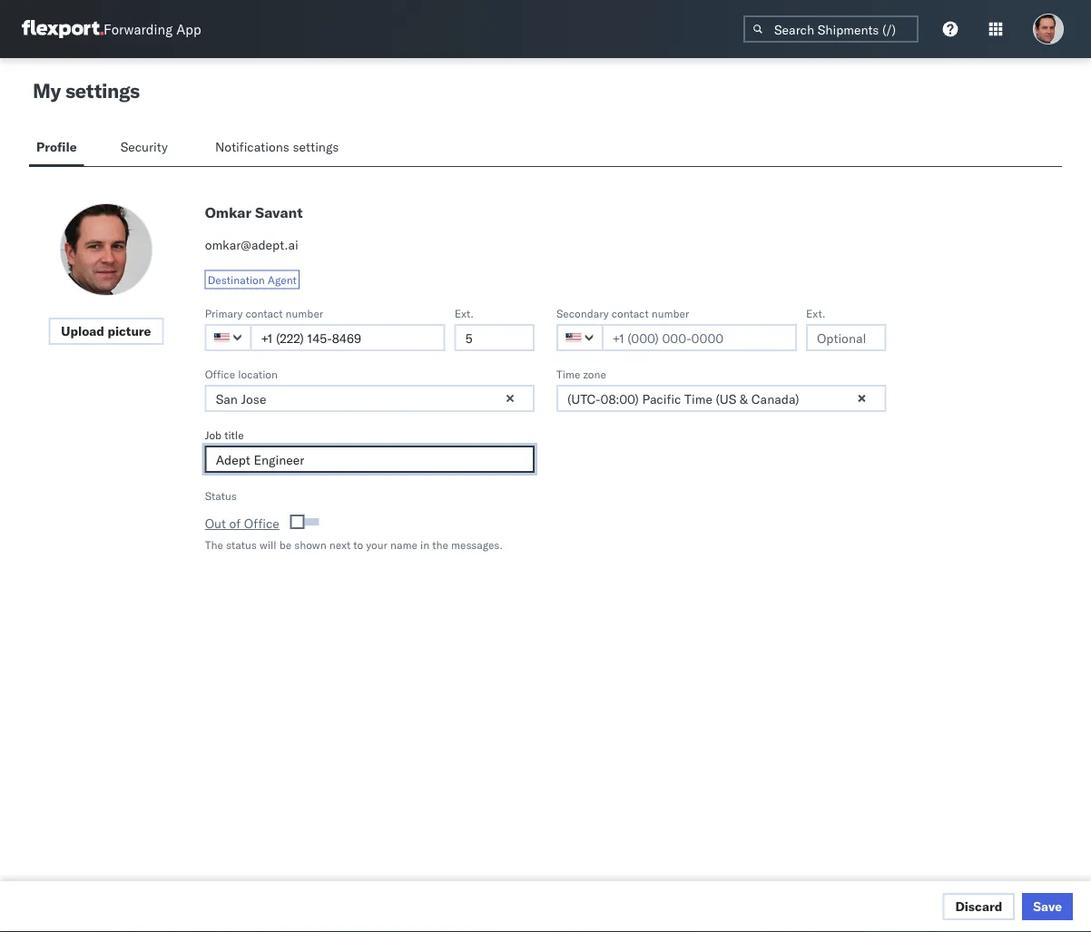 Task type: locate. For each thing, give the bounding box(es) containing it.
2 contact from the left
[[612, 306, 649, 320]]

status
[[205, 489, 237, 503]]

destination
[[208, 273, 265, 286]]

title
[[224, 428, 244, 442]]

profile button
[[29, 131, 84, 166]]

1 horizontal spatial settings
[[293, 139, 339, 155]]

1 horizontal spatial contact
[[612, 306, 649, 320]]

0 horizontal spatial optional telephone field
[[455, 324, 535, 351]]

optional telephone field for secondary contact number
[[806, 324, 886, 351]]

contact
[[246, 306, 283, 320], [612, 306, 649, 320]]

number down the agent
[[286, 306, 323, 320]]

0 vertical spatial office
[[205, 367, 235, 381]]

+1 (000) 000-0000 telephone field
[[250, 324, 445, 351]]

office
[[205, 367, 235, 381], [244, 516, 279, 532]]

office down united states text box
[[205, 367, 235, 381]]

1 optional telephone field from the left
[[455, 324, 535, 351]]

be
[[279, 538, 292, 552]]

settings for notifications settings
[[293, 139, 339, 155]]

my settings
[[33, 78, 140, 103]]

0 horizontal spatial contact
[[246, 306, 283, 320]]

contact for primary
[[246, 306, 283, 320]]

location
[[238, 367, 278, 381]]

app
[[176, 20, 201, 38]]

1 horizontal spatial optional telephone field
[[806, 324, 886, 351]]

out
[[205, 516, 226, 532]]

2 number from the left
[[652, 306, 689, 320]]

2 optional telephone field from the left
[[806, 324, 886, 351]]

1 vertical spatial settings
[[293, 139, 339, 155]]

0 horizontal spatial ext.
[[455, 306, 474, 320]]

office up the will
[[244, 516, 279, 532]]

my
[[33, 78, 61, 103]]

contact down destination agent
[[246, 306, 283, 320]]

omkar savant
[[205, 203, 303, 222]]

number
[[286, 306, 323, 320], [652, 306, 689, 320]]

forwarding app link
[[22, 20, 201, 38]]

Search Shipments (/) text field
[[744, 15, 919, 43]]

contact right secondary
[[612, 306, 649, 320]]

your
[[366, 538, 388, 552]]

name
[[390, 538, 417, 552]]

1 contact from the left
[[246, 306, 283, 320]]

1 horizontal spatial ext.
[[806, 306, 826, 320]]

Optional telephone field
[[455, 324, 535, 351], [806, 324, 886, 351]]

the status will be shown next to your name in the messages.
[[205, 538, 503, 552]]

2 ext. from the left
[[806, 306, 826, 320]]

settings
[[65, 78, 140, 103], [293, 139, 339, 155]]

None checkbox
[[294, 518, 319, 526]]

notifications settings
[[215, 139, 339, 155]]

office location
[[205, 367, 278, 381]]

time
[[557, 367, 581, 381]]

0 horizontal spatial number
[[286, 306, 323, 320]]

(UTC-08:00) Pacific Time (US & Canada) text field
[[557, 385, 886, 412]]

ext.
[[455, 306, 474, 320], [806, 306, 826, 320]]

1 horizontal spatial office
[[244, 516, 279, 532]]

1 number from the left
[[286, 306, 323, 320]]

United States text field
[[557, 324, 604, 351]]

notifications settings button
[[208, 131, 354, 166]]

number up +1 (000) 000-0000 phone field
[[652, 306, 689, 320]]

number for secondary contact number
[[652, 306, 689, 320]]

upload
[[61, 323, 104, 339]]

discard button
[[943, 893, 1015, 921]]

settings right notifications
[[293, 139, 339, 155]]

of
[[229, 516, 241, 532]]

1 ext. from the left
[[455, 306, 474, 320]]

settings right my
[[65, 78, 140, 103]]

primary
[[205, 306, 243, 320]]

0 vertical spatial settings
[[65, 78, 140, 103]]

number for primary contact number
[[286, 306, 323, 320]]

0 horizontal spatial settings
[[65, 78, 140, 103]]

settings inside button
[[293, 139, 339, 155]]

1 horizontal spatial number
[[652, 306, 689, 320]]

settings for my settings
[[65, 78, 140, 103]]

security button
[[113, 131, 179, 166]]

Job title text field
[[205, 446, 535, 473]]



Task type: describe. For each thing, give the bounding box(es) containing it.
security
[[120, 139, 168, 155]]

shown
[[294, 538, 326, 552]]

next
[[329, 538, 351, 552]]

forwarding
[[103, 20, 173, 38]]

0 horizontal spatial office
[[205, 367, 235, 381]]

+1 (000) 000-0000 telephone field
[[602, 324, 797, 351]]

discard
[[955, 899, 1003, 915]]

forwarding app
[[103, 20, 201, 38]]

ext. for primary contact number
[[455, 306, 474, 320]]

flexport. image
[[22, 20, 103, 38]]

to
[[353, 538, 363, 552]]

notifications
[[215, 139, 289, 155]]

status
[[226, 538, 257, 552]]

picture
[[107, 323, 151, 339]]

save button
[[1022, 893, 1073, 921]]

destination agent
[[208, 273, 297, 286]]

job title
[[205, 428, 244, 442]]

omkar
[[205, 203, 252, 222]]

optional telephone field for primary contact number
[[455, 324, 535, 351]]

United States text field
[[205, 324, 252, 351]]

the
[[432, 538, 448, 552]]

profile
[[36, 139, 77, 155]]

upload picture
[[61, 323, 151, 339]]

will
[[260, 538, 276, 552]]

contact for secondary
[[612, 306, 649, 320]]

upload picture button
[[48, 318, 164, 345]]

out of office
[[205, 516, 279, 532]]

the
[[205, 538, 223, 552]]

San Jose text field
[[205, 385, 535, 412]]

omkar@adept.ai
[[205, 237, 298, 253]]

in
[[420, 538, 430, 552]]

ext. for secondary contact number
[[806, 306, 826, 320]]

zone
[[583, 367, 606, 381]]

savant
[[255, 203, 303, 222]]

save
[[1033, 899, 1062, 915]]

primary contact number
[[205, 306, 323, 320]]

agent
[[268, 273, 297, 286]]

job
[[205, 428, 222, 442]]

messages.
[[451, 538, 503, 552]]

1 vertical spatial office
[[244, 516, 279, 532]]

secondary
[[557, 306, 609, 320]]

secondary contact number
[[557, 306, 689, 320]]

time zone
[[557, 367, 606, 381]]



Task type: vqa. For each thing, say whether or not it's contained in the screenshot.
numbers for Container Numbers
no



